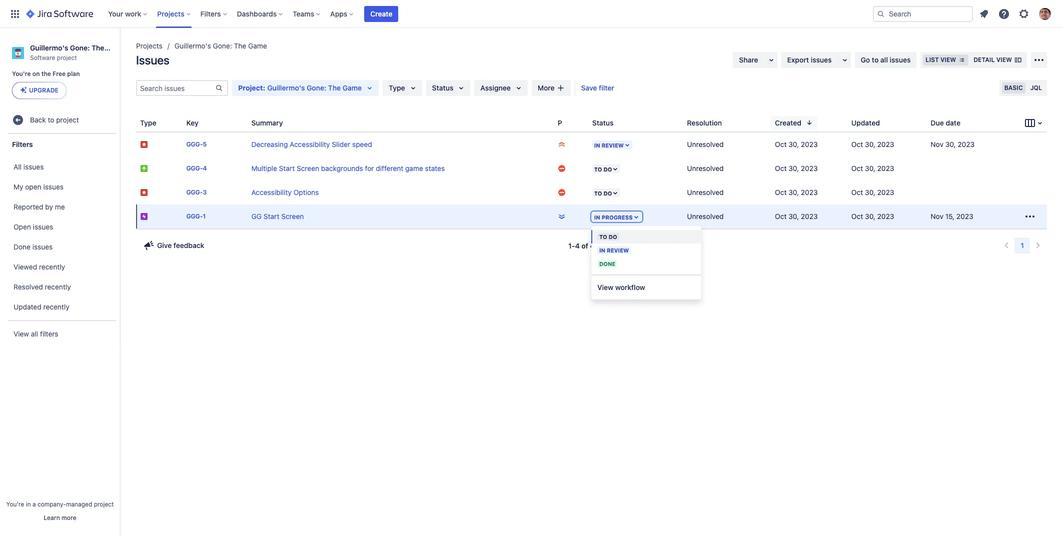 Task type: locate. For each thing, give the bounding box(es) containing it.
gg start screen link
[[252, 212, 304, 221]]

guillermo's for guillermo's gone: the game software project
[[30, 44, 68, 52]]

issues up "viewed recently"
[[32, 243, 53, 251]]

apps
[[331, 9, 348, 18]]

0 vertical spatial updated
[[852, 118, 881, 127]]

guillermo's gone: the game link
[[175, 40, 267, 52]]

status down save filter button
[[593, 118, 614, 127]]

recently inside updated recently link
[[43, 303, 69, 311]]

1 vertical spatial status
[[593, 118, 614, 127]]

projects inside projects dropdown button
[[157, 9, 185, 18]]

2 horizontal spatial game
[[343, 84, 362, 92]]

0 horizontal spatial status
[[432, 84, 454, 92]]

ggg-5 link
[[186, 141, 207, 148]]

updated recently
[[14, 303, 69, 311]]

guillermo's down projects dropdown button
[[175, 42, 211, 50]]

1 horizontal spatial the
[[234, 42, 246, 50]]

issues left list
[[890, 56, 911, 64]]

in progress - change status image
[[633, 214, 640, 220]]

issues for done issues
[[32, 243, 53, 251]]

refresh image
[[601, 242, 609, 250]]

save filter button
[[576, 80, 621, 96]]

1 horizontal spatial 1
[[1022, 241, 1025, 250]]

project inside guillermo's gone: the game software project
[[57, 54, 77, 61]]

0 horizontal spatial done
[[14, 243, 31, 251]]

1 vertical spatial screen
[[281, 212, 304, 221]]

you're left in
[[6, 501, 24, 509]]

detail view
[[974, 56, 1013, 64]]

view
[[941, 56, 957, 64], [997, 56, 1013, 64]]

drag column image for status
[[589, 117, 601, 129]]

drag column image inside key button
[[182, 117, 194, 129]]

2 horizontal spatial the
[[328, 84, 341, 92]]

status right type dropdown button
[[432, 84, 454, 92]]

accessibility left "slider"
[[290, 140, 330, 149]]

recently down the done issues link
[[39, 263, 65, 271]]

drag column image inside summary button
[[248, 117, 260, 129]]

reported by me link
[[5, 197, 117, 217]]

you're for you're on the free plan
[[12, 70, 31, 78]]

ggg-4
[[186, 165, 207, 172]]

1 vertical spatial projects
[[136, 42, 163, 50]]

gone: inside guillermo's gone: the game link
[[213, 42, 232, 50]]

all left "filters"
[[31, 330, 38, 338]]

1 nov from the top
[[931, 140, 944, 149]]

1 horizontal spatial filters
[[201, 9, 221, 18]]

2 vertical spatial project
[[94, 501, 114, 509]]

0 vertical spatial type
[[389, 84, 405, 92]]

drag column image inside due date "button"
[[927, 117, 940, 129]]

5 drag column image from the left
[[927, 117, 940, 129]]

back
[[30, 116, 46, 124]]

decreasing
[[252, 140, 288, 149]]

1 horizontal spatial updated
[[852, 118, 881, 127]]

due date button
[[927, 116, 977, 130]]

view inside button
[[598, 283, 614, 292]]

all issues
[[14, 163, 44, 171]]

done inside the done issues link
[[14, 243, 31, 251]]

row containing gg start screen
[[136, 205, 1048, 300]]

drag column image up bug image
[[136, 117, 148, 129]]

start right the gg
[[264, 212, 280, 221]]

2 unresolved from the top
[[688, 164, 724, 173]]

multiple
[[252, 164, 277, 173]]

plan
[[67, 70, 80, 78]]

done inside row
[[600, 261, 616, 267]]

more
[[62, 515, 76, 522]]

drag column image left date in the right top of the page
[[927, 117, 940, 129]]

ggg-1 link
[[186, 213, 206, 221]]

2 horizontal spatial 4
[[591, 242, 595, 250]]

view left workflow in the bottom right of the page
[[598, 283, 614, 292]]

filters up guillermo's gone: the game
[[201, 9, 221, 18]]

0 horizontal spatial type
[[140, 118, 156, 127]]

1 vertical spatial you're
[[6, 501, 24, 509]]

learn more button
[[44, 515, 76, 523]]

drag column image for created
[[772, 117, 784, 129]]

0 horizontal spatial to
[[48, 116, 54, 124]]

1 horizontal spatial done
[[600, 261, 616, 267]]

updated inside group
[[14, 303, 41, 311]]

4 drag column image from the left
[[848, 117, 860, 129]]

type inside button
[[140, 118, 156, 127]]

0 vertical spatial recently
[[39, 263, 65, 271]]

4 ggg- from the top
[[186, 213, 203, 221]]

epic image
[[140, 213, 148, 221]]

0 horizontal spatial view
[[941, 56, 957, 64]]

recently inside 'viewed recently' link
[[39, 263, 65, 271]]

detail
[[974, 56, 996, 64]]

1 horizontal spatial guillermo's
[[175, 42, 211, 50]]

issues
[[811, 56, 832, 64], [890, 56, 911, 64], [23, 163, 44, 171], [43, 183, 64, 191], [33, 223, 53, 231], [32, 243, 53, 251]]

0 vertical spatial done
[[14, 243, 31, 251]]

view all filters
[[14, 330, 58, 338]]

1 vertical spatial project
[[56, 116, 79, 124]]

done for done issues
[[14, 243, 31, 251]]

learn more
[[44, 515, 76, 522]]

the inside guillermo's gone: the game software project
[[92, 44, 104, 52]]

unresolved
[[688, 140, 724, 149], [688, 164, 724, 173], [688, 188, 724, 197], [688, 212, 724, 221]]

type
[[389, 84, 405, 92], [140, 118, 156, 127]]

guillermo's up software
[[30, 44, 68, 52]]

chevron down icon image
[[1035, 117, 1047, 129]]

4 inside issues element
[[203, 165, 207, 172]]

0 vertical spatial status
[[432, 84, 454, 92]]

1 vertical spatial updated
[[14, 303, 41, 311]]

1 vertical spatial recently
[[45, 283, 71, 291]]

projects right work
[[157, 9, 185, 18]]

1 vertical spatial filters
[[12, 140, 33, 149]]

guillermo's
[[175, 42, 211, 50], [30, 44, 68, 52], [267, 84, 305, 92]]

1 horizontal spatial type
[[389, 84, 405, 92]]

type button
[[136, 116, 172, 130]]

start for gg
[[264, 212, 280, 221]]

4 up 3
[[203, 165, 207, 172]]

board icon image
[[1025, 117, 1037, 129]]

recently
[[39, 263, 65, 271], [45, 283, 71, 291], [43, 303, 69, 311]]

1 down 3
[[203, 213, 206, 221]]

back to project
[[30, 116, 79, 124]]

0 vertical spatial to
[[873, 56, 879, 64]]

guillermo's for guillermo's gone: the game
[[175, 42, 211, 50]]

medium high image
[[558, 165, 566, 173]]

group
[[5, 154, 117, 321]]

1 down issue operations menu image in the top of the page
[[1022, 241, 1025, 250]]

appswitcher icon image
[[9, 8, 21, 20]]

drag column image inside status button
[[589, 117, 601, 129]]

2 ggg- from the top
[[186, 165, 203, 172]]

screen up options
[[297, 164, 320, 173]]

0 vertical spatial projects
[[157, 9, 185, 18]]

4 unresolved from the top
[[688, 212, 724, 221]]

1 vertical spatial 1
[[1022, 241, 1025, 250]]

to for go
[[873, 56, 879, 64]]

drag column image up ggg-5 link
[[182, 117, 194, 129]]

game inside guillermo's gone: the game software project
[[106, 44, 126, 52]]

drag column image for resolution
[[684, 117, 696, 129]]

project
[[238, 84, 263, 92]]

1 vertical spatial to
[[48, 116, 54, 124]]

1 horizontal spatial game
[[248, 42, 267, 50]]

settings image
[[1019, 8, 1031, 20]]

1 vertical spatial nov
[[931, 212, 944, 221]]

2 nov from the top
[[931, 212, 944, 221]]

1
[[203, 213, 206, 221], [1022, 241, 1025, 250]]

updated button
[[848, 116, 897, 130]]

guillermo's inside guillermo's gone: the game software project
[[30, 44, 68, 52]]

issues right export
[[811, 56, 832, 64]]

the for guillermo's gone: the game
[[234, 42, 246, 50]]

teams
[[293, 9, 315, 18]]

unresolved for multiple start screen backgrounds for different game states
[[688, 164, 724, 173]]

you're in a company-managed project
[[6, 501, 114, 509]]

all right go
[[881, 56, 889, 64]]

1 vertical spatial done
[[600, 261, 616, 267]]

recently down 'viewed recently' link
[[45, 283, 71, 291]]

work
[[125, 9, 141, 18]]

view workflow
[[598, 283, 646, 292]]

2 drag column image from the left
[[182, 117, 194, 129]]

1 horizontal spatial status
[[593, 118, 614, 127]]

p button
[[554, 116, 579, 130]]

project up plan
[[57, 54, 77, 61]]

a
[[33, 501, 36, 509]]

options
[[294, 188, 319, 197]]

start right multiple
[[279, 164, 295, 173]]

jql
[[1031, 84, 1043, 92]]

ggg- up ggg-1
[[186, 189, 203, 196]]

issues down the reported by me
[[33, 223, 53, 231]]

drag column image inside resolution button
[[684, 117, 696, 129]]

view right detail
[[997, 56, 1013, 64]]

done down open
[[14, 243, 31, 251]]

drag column image up highest image
[[554, 117, 566, 129]]

drag column image right sorted in descending order "image"
[[848, 117, 860, 129]]

1 vertical spatial view
[[14, 330, 29, 338]]

1 unresolved from the top
[[688, 140, 724, 149]]

0 vertical spatial screen
[[297, 164, 320, 173]]

basic
[[1005, 84, 1024, 92]]

0 vertical spatial project
[[57, 54, 77, 61]]

drag column image inside created 'button'
[[772, 117, 784, 129]]

1 horizontal spatial 4
[[576, 242, 580, 250]]

1-4 of 4
[[569, 242, 595, 250]]

updated inside button
[[852, 118, 881, 127]]

nov down due
[[931, 140, 944, 149]]

1 view from the left
[[941, 56, 957, 64]]

jira software image
[[26, 8, 93, 20], [26, 8, 93, 20]]

lowest image
[[558, 213, 566, 221]]

recently inside resolved recently link
[[45, 283, 71, 291]]

4 drag column image from the left
[[772, 117, 784, 129]]

0 vertical spatial filters
[[201, 9, 221, 18]]

ggg-3 link
[[186, 189, 207, 196]]

1 horizontal spatial view
[[997, 56, 1013, 64]]

accessibility up gg start screen
[[252, 188, 292, 197]]

gone: inside guillermo's gone: the game software project
[[70, 44, 90, 52]]

resolved
[[14, 283, 43, 291]]

0 vertical spatial nov
[[931, 140, 944, 149]]

drag column image for type
[[136, 117, 148, 129]]

guillermo's right : at the left
[[267, 84, 305, 92]]

2 drag column image from the left
[[589, 117, 601, 129]]

1 vertical spatial all
[[31, 330, 38, 338]]

drag column image inside p button
[[554, 117, 566, 129]]

issues inside button
[[811, 56, 832, 64]]

bug image
[[140, 141, 148, 149]]

1 horizontal spatial all
[[881, 56, 889, 64]]

assignee
[[481, 84, 511, 92]]

view workflow button
[[592, 276, 702, 300]]

view
[[598, 283, 614, 292], [14, 330, 29, 338]]

ggg- down key button
[[186, 141, 203, 148]]

done down in
[[600, 261, 616, 267]]

4 right the of on the right of page
[[591, 242, 595, 250]]

0 horizontal spatial the
[[92, 44, 104, 52]]

project right managed
[[94, 501, 114, 509]]

you're for you're in a company-managed project
[[6, 501, 24, 509]]

all
[[881, 56, 889, 64], [31, 330, 38, 338]]

gone: for guillermo's gone: the game
[[213, 42, 232, 50]]

4
[[203, 165, 207, 172], [576, 242, 580, 250], [591, 242, 595, 250]]

issues for all issues
[[23, 163, 44, 171]]

list view
[[926, 56, 957, 64]]

slider
[[332, 140, 351, 149]]

4 for ggg-
[[203, 165, 207, 172]]

0 horizontal spatial filters
[[12, 140, 33, 149]]

30,
[[789, 140, 800, 149], [866, 140, 876, 149], [946, 140, 957, 149], [789, 164, 800, 173], [866, 164, 876, 173], [789, 188, 800, 197], [866, 188, 876, 197], [789, 212, 800, 221], [866, 212, 876, 221]]

1 drag column image from the left
[[136, 117, 148, 129]]

drag column image
[[248, 117, 260, 129], [589, 117, 601, 129], [684, 117, 696, 129], [772, 117, 784, 129]]

row
[[136, 133, 1048, 157], [136, 157, 1048, 181], [136, 181, 1048, 205], [136, 205, 1048, 300]]

help image
[[999, 8, 1011, 20]]

to right back
[[48, 116, 54, 124]]

1 inside button
[[1022, 241, 1025, 250]]

2 vertical spatial recently
[[43, 303, 69, 311]]

0 horizontal spatial updated
[[14, 303, 41, 311]]

assignee button
[[475, 80, 528, 96]]

issues right open
[[43, 183, 64, 191]]

0 horizontal spatial view
[[14, 330, 29, 338]]

all
[[14, 163, 22, 171]]

1 horizontal spatial gone:
[[213, 42, 232, 50]]

0 vertical spatial view
[[598, 283, 614, 292]]

to right go
[[873, 56, 879, 64]]

different
[[376, 164, 404, 173]]

1 vertical spatial start
[[264, 212, 280, 221]]

issues element
[[136, 114, 1048, 300]]

drag column image inside type button
[[136, 117, 148, 129]]

2 view from the left
[[997, 56, 1013, 64]]

4 left the of on the right of page
[[576, 242, 580, 250]]

screen down accessibility options
[[281, 212, 304, 221]]

3 row from the top
[[136, 181, 1048, 205]]

resolved recently
[[14, 283, 71, 291]]

0 vertical spatial all
[[881, 56, 889, 64]]

3 drag column image from the left
[[684, 117, 696, 129]]

view right list
[[941, 56, 957, 64]]

0 horizontal spatial 4
[[203, 165, 207, 172]]

to do
[[600, 234, 618, 240]]

3 drag column image from the left
[[554, 117, 566, 129]]

2023
[[802, 140, 819, 149], [878, 140, 895, 149], [958, 140, 975, 149], [802, 164, 819, 173], [878, 164, 895, 173], [802, 188, 819, 197], [878, 188, 895, 197], [802, 212, 819, 221], [878, 212, 895, 221], [957, 212, 974, 221]]

recently down resolved recently link
[[43, 303, 69, 311]]

0 horizontal spatial guillermo's
[[30, 44, 68, 52]]

view left "filters"
[[14, 330, 29, 338]]

game for guillermo's gone: the game software project
[[106, 44, 126, 52]]

open issues link
[[5, 217, 117, 237]]

addicon image
[[557, 84, 565, 92]]

accessibility
[[290, 140, 330, 149], [252, 188, 292, 197]]

0 horizontal spatial game
[[106, 44, 126, 52]]

ggg- down 'ggg-3'
[[186, 213, 203, 221]]

0 vertical spatial start
[[279, 164, 295, 173]]

your profile and settings image
[[1040, 8, 1052, 20]]

1 vertical spatial type
[[140, 118, 156, 127]]

1 horizontal spatial view
[[598, 283, 614, 292]]

nov left 15,
[[931, 212, 944, 221]]

0 horizontal spatial 1
[[203, 213, 206, 221]]

you're left on
[[12, 70, 31, 78]]

screen for gg
[[281, 212, 304, 221]]

me
[[55, 203, 65, 211]]

15,
[[946, 212, 955, 221]]

row containing accessibility options
[[136, 181, 1048, 205]]

banner
[[0, 0, 1064, 28]]

view for view all filters
[[14, 330, 29, 338]]

group containing all issues
[[5, 154, 117, 321]]

2 row from the top
[[136, 157, 1048, 181]]

backgrounds
[[321, 164, 363, 173]]

0 vertical spatial 1
[[203, 213, 206, 221]]

ggg- down ggg-5 link
[[186, 165, 203, 172]]

view for list view
[[941, 56, 957, 64]]

1 horizontal spatial to
[[873, 56, 879, 64]]

3 unresolved from the top
[[688, 188, 724, 197]]

1 drag column image from the left
[[248, 117, 260, 129]]

0 vertical spatial you're
[[12, 70, 31, 78]]

filters
[[201, 9, 221, 18], [12, 140, 33, 149]]

4 for 1-
[[576, 242, 580, 250]]

apps button
[[328, 6, 358, 22]]

Search issues text field
[[137, 81, 215, 95]]

the for guillermo's gone: the game software project
[[92, 44, 104, 52]]

in
[[26, 501, 31, 509]]

give feedback
[[157, 241, 204, 250]]

projects up issues
[[136, 42, 163, 50]]

project right back
[[56, 116, 79, 124]]

open issues
[[14, 223, 53, 231]]

free
[[53, 70, 66, 78]]

1 ggg- from the top
[[186, 141, 203, 148]]

projects for projects dropdown button
[[157, 9, 185, 18]]

issues inside 'link'
[[23, 163, 44, 171]]

drag column image inside updated button
[[848, 117, 860, 129]]

go to all issues
[[861, 56, 911, 64]]

1 row from the top
[[136, 133, 1048, 157]]

recently for viewed recently
[[39, 263, 65, 271]]

filters up all
[[12, 140, 33, 149]]

bug image
[[140, 189, 148, 197]]

3 ggg- from the top
[[186, 189, 203, 196]]

4 row from the top
[[136, 205, 1048, 300]]

more button
[[532, 80, 571, 96]]

drag column image
[[136, 117, 148, 129], [182, 117, 194, 129], [554, 117, 566, 129], [848, 117, 860, 129], [927, 117, 940, 129]]

0 horizontal spatial gone:
[[70, 44, 90, 52]]

issues for open issues
[[33, 223, 53, 231]]

issues right all
[[23, 163, 44, 171]]



Task type: describe. For each thing, give the bounding box(es) containing it.
status inside dropdown button
[[432, 84, 454, 92]]

nov 30, 2023
[[931, 140, 975, 149]]

updated for updated
[[852, 118, 881, 127]]

date
[[947, 118, 961, 127]]

my open issues
[[14, 183, 64, 191]]

sorted in descending order image
[[806, 119, 814, 127]]

ggg-5
[[186, 141, 207, 148]]

type button
[[383, 80, 422, 96]]

row containing decreasing accessibility slider speed
[[136, 133, 1048, 157]]

game for guillermo's gone: the game
[[248, 42, 267, 50]]

my
[[14, 183, 23, 191]]

unresolved for accessibility options
[[688, 188, 724, 197]]

view all filters link
[[5, 325, 117, 345]]

project for gone:
[[57, 54, 77, 61]]

projects link
[[136, 40, 163, 52]]

primary element
[[6, 0, 874, 28]]

banner containing your work
[[0, 0, 1064, 28]]

row containing multiple start screen backgrounds for different game states
[[136, 157, 1048, 181]]

share
[[740, 56, 759, 64]]

filters inside popup button
[[201, 9, 221, 18]]

drag column image for updated
[[848, 117, 860, 129]]

drag column image for key
[[182, 117, 194, 129]]

save
[[582, 84, 598, 92]]

issues for export issues
[[811, 56, 832, 64]]

notifications image
[[979, 8, 991, 20]]

start for multiple
[[279, 164, 295, 173]]

upgrade button
[[13, 83, 66, 99]]

all issues link
[[5, 157, 117, 177]]

status button
[[426, 80, 471, 96]]

1 button
[[1016, 238, 1031, 254]]

view for view workflow
[[598, 283, 614, 292]]

in
[[600, 247, 606, 254]]

1-
[[569, 242, 576, 250]]

open export issues dropdown image
[[839, 54, 851, 66]]

more
[[538, 84, 555, 92]]

ggg-3
[[186, 189, 207, 196]]

due date
[[931, 118, 961, 127]]

1 vertical spatial accessibility
[[252, 188, 292, 197]]

updated for updated recently
[[14, 303, 41, 311]]

resolution
[[688, 118, 723, 127]]

key
[[186, 118, 199, 127]]

learn
[[44, 515, 60, 522]]

gg start screen
[[252, 212, 304, 221]]

to for back
[[48, 116, 54, 124]]

status inside button
[[593, 118, 614, 127]]

view for detail view
[[997, 56, 1013, 64]]

ggg-1
[[186, 213, 206, 221]]

unresolved for decreasing accessibility slider speed
[[688, 140, 724, 149]]

software
[[30, 54, 55, 61]]

go
[[861, 56, 871, 64]]

summary button
[[248, 116, 299, 130]]

resolution button
[[684, 116, 739, 130]]

create button
[[365, 6, 399, 22]]

go to all issues link
[[855, 52, 917, 68]]

filters button
[[198, 6, 231, 22]]

gone: for guillermo's gone: the game software project
[[70, 44, 90, 52]]

projects for the projects link
[[136, 42, 163, 50]]

improvement image
[[140, 165, 148, 173]]

search image
[[878, 10, 886, 18]]

issue operations menu image
[[1025, 211, 1037, 223]]

review
[[607, 247, 629, 254]]

0 horizontal spatial all
[[31, 330, 38, 338]]

2 horizontal spatial gone:
[[307, 84, 327, 92]]

drag column image for summary
[[248, 117, 260, 129]]

unresolved for gg start screen
[[688, 212, 724, 221]]

on
[[32, 70, 40, 78]]

teams button
[[290, 6, 325, 22]]

Search field
[[874, 6, 974, 22]]

filters
[[40, 330, 58, 338]]

your work
[[108, 9, 141, 18]]

of
[[582, 242, 589, 250]]

done for done
[[600, 261, 616, 267]]

to
[[600, 234, 608, 240]]

updated recently link
[[5, 298, 117, 318]]

game
[[406, 164, 424, 173]]

multiple start screen backgrounds for different game states
[[252, 164, 445, 173]]

nov for nov 15, 2023
[[931, 212, 944, 221]]

created button
[[772, 116, 818, 130]]

your work button
[[105, 6, 151, 22]]

0 vertical spatial accessibility
[[290, 140, 330, 149]]

recently for updated recently
[[43, 303, 69, 311]]

share button
[[734, 52, 778, 68]]

managed
[[66, 501, 92, 509]]

guillermo's gone: the game software project
[[30, 44, 126, 61]]

viewed recently
[[14, 263, 65, 271]]

import and bulk change issues image
[[1034, 54, 1046, 66]]

screen for multiple
[[297, 164, 320, 173]]

:
[[263, 84, 265, 92]]

sidebar navigation image
[[109, 40, 131, 60]]

due
[[931, 118, 945, 127]]

by
[[45, 203, 53, 211]]

save filter
[[582, 84, 615, 92]]

decreasing accessibility slider speed link
[[252, 140, 372, 149]]

p
[[558, 118, 563, 127]]

summary
[[252, 118, 283, 127]]

decreasing accessibility slider speed
[[252, 140, 372, 149]]

gg
[[252, 212, 262, 221]]

workflow
[[616, 283, 646, 292]]

give
[[157, 241, 172, 250]]

drag column image for due date
[[927, 117, 940, 129]]

recently for resolved recently
[[45, 283, 71, 291]]

3
[[203, 189, 207, 196]]

drag column image for p
[[554, 117, 566, 129]]

medium high image
[[558, 189, 566, 197]]

1 inside row
[[203, 213, 206, 221]]

ggg- for multiple start screen backgrounds for different game states
[[186, 165, 203, 172]]

reported
[[14, 203, 43, 211]]

ggg- for decreasing accessibility slider speed
[[186, 141, 203, 148]]

highest image
[[558, 141, 566, 149]]

the
[[41, 70, 51, 78]]

project for in
[[94, 501, 114, 509]]

ggg- for accessibility options
[[186, 189, 203, 196]]

type inside dropdown button
[[389, 84, 405, 92]]

2 horizontal spatial guillermo's
[[267, 84, 305, 92]]

create
[[371, 9, 393, 18]]

guillermo's gone: the game
[[175, 42, 267, 50]]

reported by me
[[14, 203, 65, 211]]

nov 15, 2023
[[931, 212, 974, 221]]

nov for nov 30, 2023
[[931, 140, 944, 149]]

ggg- for gg start screen
[[186, 213, 203, 221]]

viewed recently link
[[5, 258, 117, 278]]

projects button
[[154, 6, 195, 22]]

states
[[425, 164, 445, 173]]

speed
[[353, 140, 372, 149]]

open share dialog image
[[766, 54, 778, 66]]



Task type: vqa. For each thing, say whether or not it's contained in the screenshot.
second the Issue from the top of the page
no



